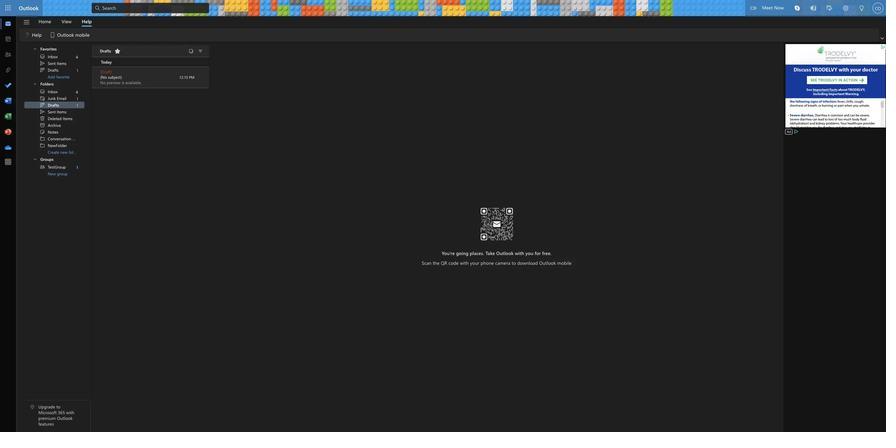 Task type: describe. For each thing, give the bounding box(es) containing it.
today
[[101, 59, 112, 65]]

scan
[[422, 260, 432, 266]]

2  drafts from the top
[[40, 102, 59, 108]]

 heading
[[100, 45, 123, 57]]

2 horizontal spatial with
[[515, 250, 525, 257]]

to inside upgrade to microsoft 365 with premium outlook features
[[56, 404, 60, 410]]

no preview is available.
[[100, 80, 142, 85]]

preview
[[107, 80, 121, 85]]

2  from the top
[[40, 102, 45, 108]]

outlook banner
[[0, 0, 887, 17]]


[[844, 5, 849, 11]]

you're going places. take outlook with you for free. scan the qr code with your phone camera to download outlook mobile
[[422, 250, 572, 266]]

archive
[[48, 123, 61, 128]]

new group
[[48, 171, 68, 176]]

 for  sent items
[[40, 61, 45, 66]]

word image
[[5, 98, 11, 105]]

testgroup
[[48, 164, 66, 170]]

2 vertical spatial items
[[63, 116, 73, 121]]

favorites tree item
[[24, 45, 85, 53]]

new
[[48, 171, 56, 176]]

 for 
[[40, 54, 45, 59]]

4 tree item from the top
[[24, 88, 85, 95]]

you
[[526, 250, 534, 257]]

home button
[[33, 16, 56, 27]]

meet now
[[763, 4, 784, 11]]

now
[[775, 4, 784, 11]]

7 tree item from the top
[[24, 108, 85, 115]]

tree containing favorites
[[24, 42, 85, 80]]

message list no items selected list box
[[92, 57, 209, 432]]

 button
[[20, 16, 33, 28]]

 for favorites
[[33, 47, 37, 51]]

free.
[[543, 250, 552, 257]]

 button
[[838, 0, 854, 17]]


[[24, 32, 31, 38]]

 button for favorites
[[27, 45, 40, 52]]

inbox for junk email
[[48, 89, 58, 94]]

set your advertising preferences image
[[794, 129, 800, 134]]


[[860, 5, 865, 11]]

 button
[[854, 0, 871, 17]]

tree item containing 
[[24, 164, 85, 170]]

 button
[[112, 46, 123, 57]]

items for  sent items
[[57, 61, 67, 66]]

email
[[57, 96, 66, 101]]

help inside 'button'
[[82, 18, 92, 24]]

6 tree item from the top
[[24, 102, 85, 108]]

the
[[433, 260, 440, 266]]

ad
[[787, 129, 792, 134]]

(no
[[100, 74, 107, 80]]

today heading
[[92, 57, 209, 67]]

2  from the top
[[40, 143, 45, 148]]


[[40, 123, 45, 128]]

 sent items  deleted items  archive  notes  conversation history  newfolder
[[40, 109, 85, 148]]

subject)
[[108, 74, 122, 80]]

 for 
[[40, 89, 45, 94]]

qr
[[441, 260, 448, 266]]

group
[[57, 171, 68, 176]]

tree containing 
[[24, 88, 85, 156]]

folders
[[40, 81, 54, 86]]

1  from the top
[[40, 136, 45, 141]]

favorites
[[40, 46, 57, 51]]

2 vertical spatial drafts
[[48, 102, 59, 108]]

features
[[38, 421, 54, 427]]

sent for  sent items
[[48, 61, 56, 66]]

view
[[62, 18, 72, 24]]

add favorite tree item
[[24, 73, 85, 80]]


[[40, 116, 45, 121]]

for
[[535, 250, 541, 257]]

 button
[[196, 46, 205, 56]]

3 1 from the top
[[77, 103, 78, 108]]


[[811, 5, 817, 11]]

sent for  sent items  deleted items  archive  notes  conversation history  newfolder
[[48, 109, 56, 114]]

newfolder
[[48, 143, 67, 148]]


[[189, 49, 194, 54]]

history
[[72, 136, 85, 141]]

 button
[[880, 35, 886, 42]]

 sent items
[[40, 61, 67, 66]]

download
[[518, 260, 538, 266]]

12:15
[[179, 75, 188, 80]]

meet
[[763, 4, 773, 11]]


[[49, 32, 56, 38]]

with inside upgrade to microsoft 365 with premium outlook features
[[66, 410, 74, 416]]

upgrade
[[38, 404, 55, 410]]

drafts 
[[100, 48, 121, 55]]

outlook up camera
[[497, 250, 514, 257]]

create new folder
[[48, 149, 79, 155]]

you're
[[442, 250, 455, 257]]

tree item containing 
[[24, 129, 85, 135]]

folders tree item
[[24, 80, 85, 88]]

 button for groups
[[27, 155, 40, 163]]

left-rail-appbar navigation
[[1, 16, 15, 156]]

tab list inside application
[[33, 16, 97, 27]]

places.
[[470, 250, 485, 257]]

outlook down free.
[[540, 260, 556, 266]]



Task type: vqa. For each thing, say whether or not it's contained in the screenshot.
the 
no



Task type: locate. For each thing, give the bounding box(es) containing it.
tree item down the archive
[[24, 129, 85, 135]]

sent inside  sent items  deleted items  archive  notes  conversation history  newfolder
[[48, 109, 56, 114]]

tree item down  junk email
[[24, 102, 85, 108]]

 junk email
[[40, 96, 66, 101]]

no
[[100, 80, 106, 85]]

0 horizontal spatial to
[[56, 404, 60, 410]]

 button
[[806, 0, 822, 17]]

 up 
[[40, 109, 45, 114]]

add
[[48, 74, 55, 79]]

1 inbox from the top
[[48, 54, 58, 59]]

 down  favorites
[[40, 61, 45, 66]]

outlook right the ""
[[57, 32, 74, 38]]

1 vertical spatial 
[[40, 102, 45, 108]]

application containing outlook
[[0, 0, 887, 432]]

365
[[58, 410, 65, 416]]

outlook
[[19, 4, 39, 11], [57, 32, 74, 38], [497, 250, 514, 257], [540, 260, 556, 266], [57, 416, 73, 421]]

tree item up  junk email
[[24, 88, 85, 95]]

 up ''
[[40, 89, 45, 94]]

1 up  sent items  deleted items  archive  notes  conversation history  newfolder
[[77, 103, 78, 108]]


[[40, 164, 45, 170]]

 inbox
[[40, 54, 58, 59], [40, 89, 58, 94]]

 inside  sent items  deleted items  archive  notes  conversation history  newfolder
[[40, 109, 45, 114]]

1 tree from the top
[[24, 42, 85, 80]]

1 vertical spatial 4
[[76, 89, 78, 94]]

 button up 
[[27, 155, 40, 163]]

 for folders
[[33, 82, 37, 86]]

0 vertical spatial sent
[[48, 61, 56, 66]]

view button
[[57, 16, 77, 27]]

1  drafts from the top
[[40, 67, 59, 73]]

mobile
[[75, 32, 90, 38], [558, 260, 572, 266]]

1 right email
[[77, 96, 78, 101]]


[[114, 48, 121, 55]]

2  from the top
[[40, 109, 45, 114]]

folder
[[69, 149, 79, 155]]

1 vertical spatial drafts
[[48, 67, 59, 73]]

0 vertical spatial 
[[40, 67, 45, 73]]

1 horizontal spatial to
[[512, 260, 516, 266]]

available.
[[126, 80, 142, 85]]

camera
[[496, 260, 511, 266]]

to inside you're going places. take outlook with you for free. scan the qr code with your phone camera to download outlook mobile
[[512, 260, 516, 266]]


[[94, 5, 101, 11]]

2 inbox from the top
[[48, 89, 58, 94]]

tree item down notes
[[24, 135, 85, 142]]

 button inside groups tree item
[[27, 155, 40, 163]]

 drafts
[[40, 67, 59, 73], [40, 102, 59, 108]]

[draft]
[[100, 69, 112, 74]]

code
[[449, 260, 459, 266]]

 button for folders
[[27, 80, 40, 87]]

 button inside folders tree item
[[27, 80, 40, 87]]

to right upgrade
[[56, 404, 60, 410]]

0 vertical spatial drafts
[[100, 48, 111, 54]]

 groups
[[33, 156, 54, 162]]

going
[[456, 250, 469, 257]]

tree item
[[24, 53, 85, 60], [24, 60, 85, 67], [24, 67, 85, 73], [24, 88, 85, 95], [24, 95, 85, 102], [24, 102, 85, 108], [24, 108, 85, 115], [24, 115, 85, 122], [24, 122, 85, 129], [24, 129, 85, 135], [24, 135, 85, 142], [24, 142, 85, 149], [24, 164, 85, 170]]

help right view
[[82, 18, 92, 24]]

1  from the top
[[40, 61, 45, 66]]

tab list
[[33, 16, 97, 27]]

0 vertical spatial mobile
[[75, 32, 90, 38]]

items for  sent items  deleted items  archive  notes  conversation history  newfolder
[[57, 109, 67, 114]]


[[40, 61, 45, 66], [40, 109, 45, 114]]

4 for sent items
[[76, 54, 78, 59]]

help button
[[77, 16, 97, 27]]

pm
[[189, 75, 195, 80]]

4 down the  outlook mobile
[[76, 54, 78, 59]]

1  button from the top
[[27, 45, 40, 52]]

1 horizontal spatial help
[[82, 18, 92, 24]]

to do image
[[5, 82, 11, 89]]

to right camera
[[512, 260, 516, 266]]

tree item containing 
[[24, 95, 85, 102]]

1 vertical spatial inbox
[[48, 89, 58, 94]]

 inside  folders
[[33, 82, 37, 86]]

4 down folders tree item on the left top
[[76, 89, 78, 94]]

12:15 pm
[[179, 75, 195, 80]]

1 4 from the top
[[76, 54, 78, 59]]

sent up add
[[48, 61, 56, 66]]

0 vertical spatial 
[[40, 54, 45, 59]]

1 down folder
[[76, 164, 78, 170]]

 drafts down junk
[[40, 102, 59, 108]]

help
[[82, 18, 92, 24], [32, 32, 42, 38]]

0 vertical spatial tree
[[24, 42, 85, 80]]

application
[[0, 0, 887, 432]]

1  from the top
[[33, 47, 37, 51]]

2 vertical spatial  button
[[27, 155, 40, 163]]


[[40, 136, 45, 141], [40, 143, 45, 148]]

0 vertical spatial 
[[40, 136, 45, 141]]

with left you
[[515, 250, 525, 257]]

 button down the " help"
[[27, 45, 40, 52]]


[[751, 5, 757, 11]]

0 vertical spatial with
[[515, 250, 525, 257]]

tree item containing 
[[24, 122, 85, 129]]

0 vertical spatial to
[[512, 260, 516, 266]]

create new folder tree item
[[24, 149, 85, 156]]

favorite
[[56, 74, 70, 79]]

3  from the top
[[33, 157, 37, 161]]

 inside  favorites
[[33, 47, 37, 51]]

2  inbox from the top
[[40, 89, 58, 94]]

 for  sent items  deleted items  archive  notes  conversation history  newfolder
[[40, 109, 45, 114]]

junk
[[48, 96, 56, 101]]

drafts inside the drafts 
[[100, 48, 111, 54]]

powerpoint image
[[5, 129, 11, 136]]

help right the 
[[32, 32, 42, 38]]

4 for junk email
[[76, 89, 78, 94]]

message list section
[[92, 43, 209, 432]]

 drafts up add
[[40, 67, 59, 73]]

1 vertical spatial tree
[[24, 88, 85, 156]]

new
[[60, 149, 68, 155]]

1 horizontal spatial mobile
[[558, 260, 572, 266]]

add favorite
[[48, 74, 70, 79]]

notes
[[48, 129, 58, 135]]

 button inside favorites tree item
[[27, 45, 40, 52]]

items
[[57, 61, 67, 66], [57, 109, 67, 114], [63, 116, 73, 121]]

home
[[39, 18, 51, 24]]

outlook link
[[19, 0, 39, 16]]

1 vertical spatial 
[[40, 109, 45, 114]]


[[40, 129, 45, 135]]

0 vertical spatial 
[[40, 61, 45, 66]]

sent
[[48, 61, 56, 66], [48, 109, 56, 114]]

1 vertical spatial sent
[[48, 109, 56, 114]]

(no subject)
[[100, 74, 122, 80]]

1 vertical spatial  inbox
[[40, 89, 58, 94]]

1 vertical spatial mobile
[[558, 260, 572, 266]]

with right 365
[[66, 410, 74, 416]]

2 4 from the top
[[76, 89, 78, 94]]

mobile inside you're going places. take outlook with you for free. scan the qr code with your phone camera to download outlook mobile
[[558, 260, 572, 266]]

0 vertical spatial 4
[[76, 54, 78, 59]]

1 tree item from the top
[[24, 53, 85, 60]]

13 tree item from the top
[[24, 164, 85, 170]]

inbox
[[48, 54, 58, 59], [48, 89, 58, 94]]

tree item down folders tree item on the left top
[[24, 95, 85, 102]]

 left groups
[[33, 157, 37, 161]]

groups tree item
[[24, 155, 85, 164]]

sent up deleted
[[48, 109, 56, 114]]


[[40, 96, 45, 101]]

1 sent from the top
[[48, 61, 56, 66]]

groups
[[40, 156, 54, 162]]

help inside the " help"
[[32, 32, 42, 38]]

tree item down deleted
[[24, 122, 85, 129]]

3  button from the top
[[27, 155, 40, 163]]

 down  sent items
[[40, 67, 45, 73]]

0 vertical spatial help
[[82, 18, 92, 24]]

items up favorite
[[57, 61, 67, 66]]

inbox up  junk email
[[48, 89, 58, 94]]

1 vertical spatial with
[[460, 260, 469, 266]]

0 vertical spatial 
[[33, 47, 37, 51]]

onedrive image
[[5, 144, 11, 151]]

1  from the top
[[40, 54, 45, 59]]

 down  favorites
[[40, 54, 45, 59]]

outlook up  button
[[19, 4, 39, 11]]


[[40, 67, 45, 73], [40, 102, 45, 108]]

drafts
[[100, 48, 111, 54], [48, 67, 59, 73], [48, 102, 59, 108]]

 for groups
[[33, 157, 37, 161]]

 button left folders
[[27, 80, 40, 87]]

2 vertical spatial 
[[33, 157, 37, 161]]

drafts down  junk email
[[48, 102, 59, 108]]

tree item up  sent items
[[24, 53, 85, 60]]

 inbox for junk email
[[40, 89, 58, 94]]

1 vertical spatial 
[[33, 82, 37, 86]]

 inbox up junk
[[40, 89, 58, 94]]

 outlook mobile
[[49, 32, 90, 38]]

outlook inside the  outlook mobile
[[57, 32, 74, 38]]

to
[[512, 260, 516, 266], [56, 404, 60, 410]]

premium features image
[[30, 405, 35, 410]]

outlook inside banner
[[19, 4, 39, 11]]

tree item up add favorite tree item
[[24, 60, 85, 67]]

1 vertical spatial help
[[32, 32, 42, 38]]

mail image
[[5, 21, 11, 27]]

outlook inside upgrade to microsoft 365 with premium outlook features
[[57, 416, 73, 421]]

files image
[[5, 67, 11, 74]]


[[23, 19, 30, 26]]

tree item down  sent items
[[24, 67, 85, 73]]

2  from the top
[[33, 82, 37, 86]]

items right deleted
[[63, 116, 73, 121]]

 testgroup
[[40, 164, 66, 170]]

11 tree item from the top
[[24, 135, 85, 142]]

2  from the top
[[40, 89, 45, 94]]

3 tree item from the top
[[24, 67, 85, 73]]

2  button from the top
[[27, 80, 40, 87]]

items up deleted
[[57, 109, 67, 114]]


[[881, 37, 885, 40]]

mobile inside the  outlook mobile
[[75, 32, 90, 38]]

2 sent from the top
[[48, 109, 56, 114]]

tab list containing home
[[33, 16, 97, 27]]

take
[[486, 250, 495, 257]]

calendar image
[[5, 36, 11, 43]]

more apps image
[[5, 159, 11, 166]]

help group
[[21, 28, 94, 40]]

 button
[[27, 45, 40, 52], [27, 80, 40, 87], [27, 155, 40, 163]]

microsoft
[[38, 410, 57, 416]]

1  from the top
[[40, 67, 45, 73]]

5 tree item from the top
[[24, 95, 85, 102]]


[[795, 5, 801, 11]]

0 horizontal spatial help
[[32, 32, 42, 38]]

1 vertical spatial to
[[56, 404, 60, 410]]

drafts up today
[[100, 48, 111, 54]]

1 vertical spatial 
[[40, 143, 45, 148]]

premium
[[38, 416, 56, 421]]

new group tree item
[[24, 170, 85, 177]]

2 vertical spatial with
[[66, 410, 74, 416]]

 button
[[187, 46, 196, 56]]

 button
[[822, 0, 838, 17]]

2 1 from the top
[[77, 96, 78, 101]]

0 vertical spatial items
[[57, 61, 67, 66]]

1 vertical spatial items
[[57, 109, 67, 114]]

is
[[122, 80, 124, 85]]

2 tree from the top
[[24, 88, 85, 156]]

1 vertical spatial 
[[40, 89, 45, 94]]

people image
[[5, 52, 11, 58]]

tree item containing 
[[24, 115, 85, 122]]

2 tree item from the top
[[24, 60, 85, 67]]

tree item up the archive
[[24, 115, 85, 122]]

upgrade to microsoft 365 with premium outlook features
[[38, 404, 74, 427]]

 favorites
[[33, 46, 57, 51]]

1 up add favorite tree item
[[77, 68, 78, 73]]

excel image
[[5, 113, 11, 120]]

your
[[470, 260, 480, 266]]

1  inbox from the top
[[40, 54, 58, 59]]

phone
[[481, 260, 494, 266]]

Search for email, meetings, files and more. field
[[102, 4, 205, 11]]

0 vertical spatial  inbox
[[40, 54, 58, 59]]

 help
[[24, 32, 42, 38]]

 left folders
[[33, 82, 37, 86]]


[[828, 5, 833, 11]]

1 vertical spatial  drafts
[[40, 102, 59, 108]]

1 1 from the top
[[77, 68, 78, 73]]

0 vertical spatial  button
[[27, 45, 40, 52]]

1 vertical spatial  button
[[27, 80, 40, 87]]

drafts down  sent items
[[48, 67, 59, 73]]

12 tree item from the top
[[24, 142, 85, 149]]

 left favorites
[[33, 47, 37, 51]]

1 horizontal spatial with
[[460, 260, 469, 266]]

with down going
[[460, 260, 469, 266]]

9 tree item from the top
[[24, 122, 85, 129]]

8 tree item from the top
[[24, 115, 85, 122]]

1
[[77, 68, 78, 73], [77, 96, 78, 101], [77, 103, 78, 108], [76, 164, 78, 170]]

outlook right premium
[[57, 416, 73, 421]]

conversation
[[48, 136, 71, 141]]

tree item up create
[[24, 142, 85, 149]]

10 tree item from the top
[[24, 129, 85, 135]]

 inbox down favorites
[[40, 54, 58, 59]]

0 vertical spatial  drafts
[[40, 67, 59, 73]]

tree
[[24, 42, 85, 80], [24, 88, 85, 156]]

0 horizontal spatial with
[[66, 410, 74, 416]]

tree item up deleted
[[24, 108, 85, 115]]

co image
[[873, 3, 884, 13]]

 down ''
[[40, 102, 45, 108]]

 inbox for sent items
[[40, 54, 58, 59]]

create
[[48, 149, 59, 155]]

4 1 from the top
[[76, 164, 78, 170]]

tree item up new
[[24, 164, 85, 170]]

0 vertical spatial inbox
[[48, 54, 58, 59]]

 inside  groups
[[33, 157, 37, 161]]

0 horizontal spatial mobile
[[75, 32, 90, 38]]

deleted
[[48, 116, 62, 121]]

 search field
[[92, 0, 209, 15]]

inbox up  sent items
[[48, 54, 58, 59]]

4
[[76, 54, 78, 59], [76, 89, 78, 94]]

inbox for sent items
[[48, 54, 58, 59]]



